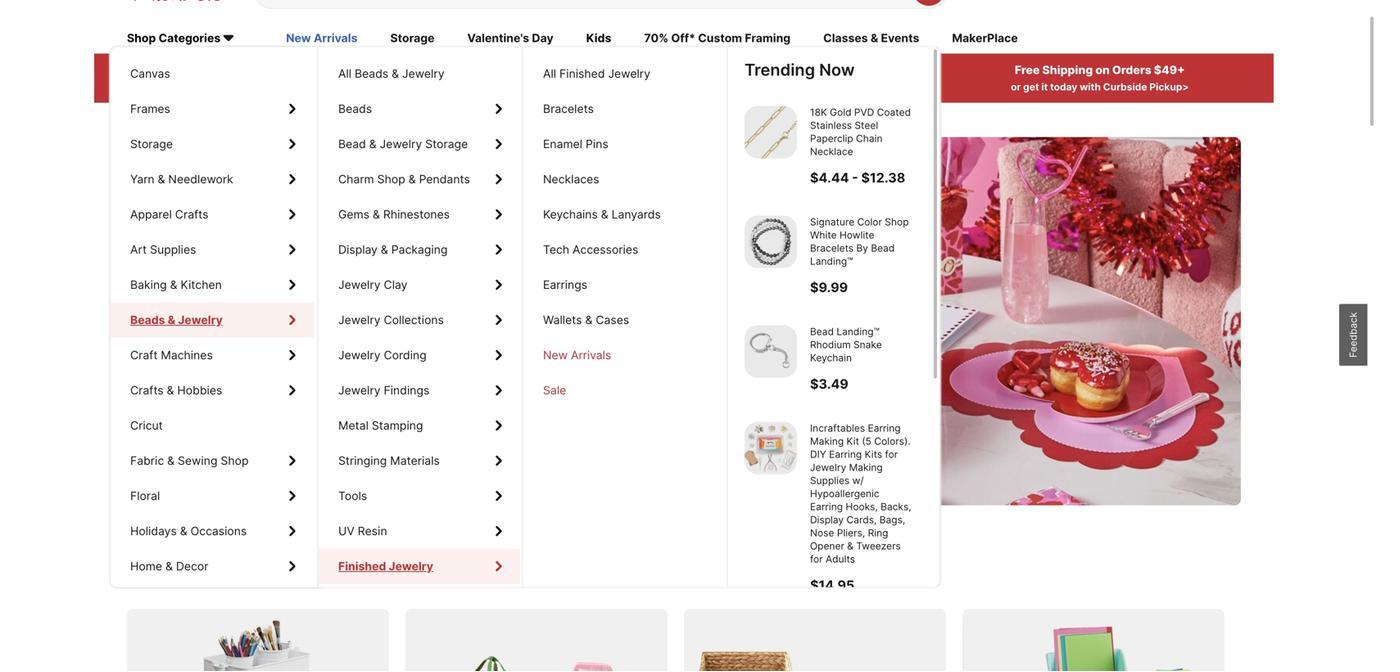 Task type: locate. For each thing, give the bounding box(es) containing it.
supplies inside 'up to 40% off valentine's day supplies'
[[242, 271, 400, 321]]

0 vertical spatial finished
[[560, 67, 605, 81]]

2 with from the left
[[1080, 81, 1101, 93]]

machines
[[161, 349, 213, 363], [161, 349, 213, 363], [161, 349, 213, 363], [161, 349, 213, 363], [161, 349, 213, 363], [161, 349, 213, 363], [161, 349, 213, 363], [161, 349, 213, 363]]

jewelry cording
[[338, 349, 427, 363]]

valentine's
[[467, 31, 529, 45], [430, 225, 631, 275]]

canvas link
[[111, 56, 314, 91], [111, 56, 314, 91], [111, 56, 314, 91], [111, 56, 314, 91], [111, 56, 314, 91], [111, 56, 314, 91], [111, 56, 314, 91], [111, 56, 314, 91]]

cards,
[[847, 514, 877, 526]]

home for kids
[[130, 560, 162, 574]]

finished down uv resin
[[338, 560, 386, 574]]

art supplies for kids
[[130, 243, 196, 257]]

70% off* custom framing
[[644, 31, 791, 45]]

occasions for valentine's day
[[191, 525, 247, 539]]

1 vertical spatial earring
[[829, 449, 862, 461]]

yarn & needlework link for shop categories
[[111, 162, 314, 197]]

earring down hypoallergenic at the right bottom
[[810, 501, 843, 513]]

1 vertical spatial finished
[[338, 560, 386, 574]]

bead
[[338, 137, 366, 151], [871, 243, 895, 254], [810, 326, 834, 338]]

holidays & occasions link for kids
[[111, 514, 314, 549]]

1 horizontal spatial new arrivals link
[[524, 338, 725, 373]]

craft machines link for new arrivals
[[111, 338, 314, 373]]

gems & rhinestones
[[338, 208, 450, 222]]

item undefined image left white
[[745, 216, 797, 268]]

cricut link for 70% off* custom framing
[[111, 408, 314, 444]]

1 vertical spatial display
[[810, 514, 844, 526]]

all up code
[[227, 63, 243, 77]]

& inside earn 9% in rewards when you use your michaels™ credit card.³ details & apply>
[[798, 81, 805, 93]]

occasions
[[191, 525, 247, 539], [191, 525, 247, 539], [191, 525, 247, 539], [191, 525, 247, 539], [191, 525, 247, 539], [191, 525, 247, 539], [191, 525, 247, 539], [191, 525, 247, 539]]

frames link for shop categories
[[111, 91, 314, 127]]

uv resin link
[[319, 514, 520, 549]]

pvd
[[855, 107, 874, 118]]

for down opener
[[810, 554, 823, 566]]

1 with from the left
[[183, 81, 204, 93]]

0 vertical spatial bracelets
[[543, 102, 594, 116]]

to
[[221, 225, 260, 275]]

0 horizontal spatial making
[[810, 436, 844, 448]]

bead right by
[[871, 243, 895, 254]]

1 vertical spatial landing™
[[837, 326, 880, 338]]

apply>
[[346, 81, 380, 93]]

70%
[[644, 31, 669, 45]]

home & decor for new arrivals
[[130, 560, 208, 574]]

kitchen
[[181, 278, 222, 292], [181, 278, 222, 292], [181, 278, 222, 292], [181, 278, 222, 292], [181, 278, 222, 292], [181, 278, 222, 292], [181, 278, 222, 292], [181, 278, 222, 292]]

fabric & sewing shop link for valentine's day
[[111, 444, 314, 479]]

kitchen for 70% off* custom framing
[[181, 278, 222, 292]]

white
[[810, 229, 837, 241]]

now
[[819, 60, 855, 80], [210, 390, 235, 405]]

on up "curbside"
[[1096, 63, 1110, 77]]

home & decor link
[[111, 549, 314, 585], [111, 549, 314, 585], [111, 549, 314, 585], [111, 549, 314, 585], [111, 549, 314, 585], [111, 549, 314, 585], [111, 549, 314, 585], [111, 549, 314, 585]]

craft machines for shop categories
[[130, 349, 213, 363]]

display up nose
[[810, 514, 844, 526]]

1 vertical spatial on
[[178, 563, 203, 587]]

makerplace link
[[952, 30, 1018, 48]]

0 vertical spatial arrivals
[[314, 31, 358, 45]]

arrivals up purchases
[[314, 31, 358, 45]]

shop inside button
[[179, 390, 207, 405]]

holidays & occasions link for valentine's day
[[111, 514, 314, 549]]

new up sale
[[543, 349, 568, 363]]

beads for new arrivals
[[130, 313, 164, 327]]

beads & jewelry link for shop categories
[[111, 303, 314, 338]]

landing™ up the snake
[[837, 326, 880, 338]]

item undefined image
[[745, 106, 797, 159], [745, 216, 797, 268], [745, 326, 797, 378], [745, 422, 797, 475]]

0 horizontal spatial new
[[286, 31, 311, 45]]

cricut for kids
[[130, 419, 163, 433]]

day inside 'up to 40% off valentine's day supplies'
[[160, 271, 232, 321]]

beads for shop categories
[[130, 313, 164, 327]]

stringing materials
[[338, 454, 440, 468]]

0 horizontal spatial bracelets
[[543, 102, 594, 116]]

crafts & hobbies link
[[111, 373, 314, 408], [111, 373, 314, 408], [111, 373, 314, 408], [111, 373, 314, 408], [111, 373, 314, 408], [111, 373, 314, 408], [111, 373, 314, 408], [111, 373, 314, 408]]

display inside incraftables earring making kit (5 colors). diy earring kits for jewelry making supplies w/ hypoallergenic earring hooks, backs, display cards, bags, nose pliers, ring opener & tweezers for adults
[[810, 514, 844, 526]]

floral for shop categories
[[130, 490, 160, 504]]

floral link
[[111, 479, 314, 514], [111, 479, 314, 514], [111, 479, 314, 514], [111, 479, 314, 514], [111, 479, 314, 514], [111, 479, 314, 514], [111, 479, 314, 514], [111, 479, 314, 514]]

0 vertical spatial new arrivals
[[286, 31, 358, 45]]

0 horizontal spatial bead
[[338, 137, 366, 151]]

0 vertical spatial day
[[532, 31, 554, 45]]

hobbies
[[177, 384, 222, 398], [177, 384, 222, 398], [177, 384, 222, 398], [177, 384, 222, 398], [177, 384, 222, 398], [177, 384, 222, 398], [177, 384, 222, 398], [177, 384, 222, 398]]

needlework for 70% off* custom framing
[[168, 172, 233, 186]]

making up the diy
[[810, 436, 844, 448]]

jewelry collections
[[338, 313, 444, 327]]

on
[[1096, 63, 1110, 77], [178, 563, 203, 587]]

beads & jewelry link for storage
[[111, 303, 314, 338]]

hobbies for storage
[[177, 384, 222, 398]]

yarn for shop categories
[[130, 172, 155, 186]]

earring up colors). on the right of the page
[[868, 423, 901, 435]]

making
[[810, 436, 844, 448], [849, 462, 883, 474]]

yarn & needlework for 70% off* custom framing
[[130, 172, 233, 186]]

floral link for storage
[[111, 479, 314, 514]]

holidays & occasions for valentine's day
[[130, 525, 247, 539]]

collections
[[384, 313, 444, 327]]

shop categories link
[[127, 30, 253, 48]]

paperclip
[[810, 133, 853, 145]]

baking & kitchen for shop categories
[[130, 278, 222, 292]]

crafts & hobbies link for 70% off* custom framing
[[111, 373, 314, 408]]

0 vertical spatial new arrivals link
[[286, 30, 358, 48]]

craft
[[130, 349, 158, 363], [130, 349, 158, 363], [130, 349, 158, 363], [130, 349, 158, 363], [130, 349, 158, 363], [130, 349, 158, 363], [130, 349, 158, 363], [130, 349, 158, 363]]

crafts & hobbies for new arrivals
[[130, 384, 222, 398]]

beads & jewelry link for kids
[[111, 303, 314, 338]]

1 horizontal spatial all
[[338, 67, 352, 81]]

new up price
[[286, 31, 311, 45]]

bead up the rhodium
[[810, 326, 834, 338]]

1 horizontal spatial off
[[361, 225, 420, 275]]

2 item undefined image from the top
[[745, 216, 797, 268]]

keychains & lanyards link
[[524, 197, 725, 232]]

pickup>
[[1150, 81, 1189, 93]]

1 horizontal spatial finished
[[560, 67, 605, 81]]

beads & jewelry link for classes & events
[[111, 303, 314, 338]]

bead up charm
[[338, 137, 366, 151]]

new arrivals link up price
[[286, 30, 358, 48]]

apparel crafts link for storage
[[111, 197, 314, 232]]

uv resin
[[338, 525, 387, 539]]

canvas link for shop categories
[[111, 56, 314, 91]]

colorful plastic storage bins image
[[963, 610, 1225, 672]]

cording
[[384, 349, 427, 363]]

shop categories
[[127, 31, 221, 45]]

holidays for kids
[[130, 525, 177, 539]]

fabric & sewing shop link for 70% off* custom framing
[[111, 444, 314, 479]]

0 vertical spatial on
[[1096, 63, 1110, 77]]

beads for kids
[[130, 313, 164, 327]]

chain
[[856, 133, 883, 145]]

table of valentines day decor image
[[127, 137, 1241, 506]]

home & decor link for 70% off* custom framing
[[111, 549, 314, 585]]

stringing
[[338, 454, 387, 468]]

holidays & occasions
[[130, 525, 247, 539], [130, 525, 247, 539], [130, 525, 247, 539], [130, 525, 247, 539], [130, 525, 247, 539], [130, 525, 247, 539], [130, 525, 247, 539], [130, 525, 247, 539]]

holidays & occasions for shop categories
[[130, 525, 247, 539]]

art supplies for valentine's day
[[130, 243, 196, 257]]

apparel crafts for 70% off* custom framing
[[130, 208, 208, 222]]

charm
[[338, 172, 374, 186]]

beads & jewelry link for 70% off* custom framing
[[111, 303, 314, 338]]

0 vertical spatial landing™
[[810, 256, 853, 267]]

storage for kids
[[130, 137, 173, 151]]

cricut link
[[111, 408, 314, 444], [111, 408, 314, 444], [111, 408, 314, 444], [111, 408, 314, 444], [111, 408, 314, 444], [111, 408, 314, 444], [111, 408, 314, 444], [111, 408, 314, 444]]

1 vertical spatial arrivals
[[571, 349, 611, 363]]

it inside free shipping on orders $49+ or get it today with curbside pickup>
[[1042, 81, 1048, 93]]

beads link
[[319, 91, 520, 127]]

credit
[[698, 81, 727, 93]]

kitchen for new arrivals
[[181, 278, 222, 292]]

yarn & needlework link for 70% off* custom framing
[[111, 162, 314, 197]]

earring down kit
[[829, 449, 862, 461]]

off*
[[671, 31, 696, 45]]

0 vertical spatial bead
[[338, 137, 366, 151]]

item undefined image left the diy
[[745, 422, 797, 475]]

baking & kitchen for 70% off* custom framing
[[130, 278, 222, 292]]

2 horizontal spatial all
[[543, 67, 556, 81]]

1 horizontal spatial arrivals
[[571, 349, 611, 363]]

bracelets down white
[[810, 243, 854, 254]]

1 vertical spatial new arrivals
[[543, 349, 611, 363]]

0 horizontal spatial on
[[178, 563, 203, 587]]

bead inside bead landing™ rhodium snake keychain
[[810, 326, 834, 338]]

arrivals down wallets & cases on the left of page
[[571, 349, 611, 363]]

classes & events link
[[824, 30, 920, 48]]

wallets
[[543, 313, 582, 327]]

18k gold pvd coated stainless steel paperclip chain necklace
[[810, 107, 911, 158]]

fabric for classes & events
[[130, 454, 164, 468]]

0 vertical spatial now
[[819, 60, 855, 80]]

1 horizontal spatial with
[[1080, 81, 1101, 93]]

baking & kitchen link for classes & events
[[111, 268, 314, 303]]

1 horizontal spatial it
[[1042, 81, 1048, 93]]

off up code
[[207, 63, 225, 77]]

gems
[[338, 208, 370, 222]]

for down resin
[[368, 563, 396, 587]]

frames link for storage
[[111, 91, 314, 127]]

supplies inside incraftables earring making kit (5 colors). diy earring kits for jewelry making supplies w/ hypoallergenic earring hooks, backs, display cards, bags, nose pliers, ring opener & tweezers for adults
[[810, 475, 850, 487]]

4 item undefined image from the top
[[745, 422, 797, 475]]

sewing for classes & events
[[178, 454, 218, 468]]

occasions for shop categories
[[191, 525, 247, 539]]

incraftables
[[810, 423, 865, 435]]

for down colors). on the right of the page
[[885, 449, 898, 461]]

1 vertical spatial day
[[160, 271, 232, 321]]

0 horizontal spatial with
[[183, 81, 204, 93]]

item undefined image down details
[[745, 106, 797, 159]]

finished up 'you'
[[560, 67, 605, 81]]

yarn & needlework
[[130, 172, 233, 186], [130, 172, 233, 186], [130, 172, 233, 186], [130, 172, 233, 186], [130, 172, 233, 186], [130, 172, 233, 186], [130, 172, 233, 186], [130, 172, 233, 186]]

bead for bead landing™ rhodium snake keychain
[[810, 326, 834, 338]]

fabric for 70% off* custom framing
[[130, 454, 164, 468]]

machines for valentine's day
[[161, 349, 213, 363]]

jewelry findings
[[338, 384, 430, 398]]

item undefined image left the rhodium
[[745, 326, 797, 378]]

0 horizontal spatial now
[[210, 390, 235, 405]]

sewing for shop categories
[[178, 454, 218, 468]]

curbside
[[1103, 81, 1148, 93]]

1 vertical spatial making
[[849, 462, 883, 474]]

kitchen for classes & events
[[181, 278, 222, 292]]

metal
[[338, 419, 369, 433]]

making down kits
[[849, 462, 883, 474]]

1 horizontal spatial now
[[819, 60, 855, 80]]

item undefined image for $4.44 - $12.38
[[745, 106, 797, 159]]

2 horizontal spatial bead
[[871, 243, 895, 254]]

1 horizontal spatial bracelets
[[810, 243, 854, 254]]

craft machines for storage
[[130, 349, 213, 363]]

1 vertical spatial it
[[216, 332, 229, 357]]

yarn & needlework for kids
[[130, 172, 233, 186]]

item undefined image for $3.49
[[745, 326, 797, 378]]

1 vertical spatial off
[[361, 225, 420, 275]]

on right save
[[178, 563, 203, 587]]

display down gems
[[338, 243, 378, 257]]

yarn & needlework link
[[111, 162, 314, 197], [111, 162, 314, 197], [111, 162, 314, 197], [111, 162, 314, 197], [111, 162, 314, 197], [111, 162, 314, 197], [111, 162, 314, 197], [111, 162, 314, 197]]

new arrivals link down cases
[[524, 338, 725, 373]]

shop inside signature color shop white howlite bracelets by bead landing™
[[885, 216, 909, 228]]

baking for classes & events
[[130, 278, 167, 292]]

1 horizontal spatial on
[[1096, 63, 1110, 77]]

tech
[[543, 243, 570, 257]]

apparel crafts
[[130, 208, 208, 222], [130, 208, 208, 222], [130, 208, 208, 222], [130, 208, 208, 222], [130, 208, 208, 222], [130, 208, 208, 222], [130, 208, 208, 222], [130, 208, 208, 222]]

0 horizontal spatial day
[[160, 271, 232, 321]]

display & packaging
[[338, 243, 448, 257]]

baking for new arrivals
[[130, 278, 167, 292]]

1 horizontal spatial new
[[543, 349, 568, 363]]

0 vertical spatial earring
[[868, 423, 901, 435]]

machines for new arrivals
[[161, 349, 213, 363]]

0 horizontal spatial off
[[207, 63, 225, 77]]

floral
[[130, 490, 160, 504], [130, 490, 160, 504], [130, 490, 160, 504], [130, 490, 160, 504], [130, 490, 160, 504], [130, 490, 160, 504], [130, 490, 160, 504], [130, 490, 160, 504]]

supplies for shop categories
[[150, 243, 196, 257]]

get
[[1024, 81, 1039, 93]]

all inside 20% off all regular price purchases with code daily23us. exclusions apply>
[[227, 63, 243, 77]]

1 vertical spatial now
[[210, 390, 235, 405]]

landing™
[[810, 256, 853, 267], [837, 326, 880, 338]]

for
[[885, 449, 898, 461], [810, 554, 823, 566], [368, 563, 396, 587]]

canvas
[[130, 67, 170, 81], [130, 67, 170, 81], [130, 67, 170, 81], [130, 67, 170, 81], [130, 67, 170, 81], [130, 67, 170, 81], [130, 67, 170, 81], [130, 67, 170, 81]]

with right today
[[1080, 81, 1101, 93]]

landing™ inside signature color shop white howlite bracelets by bead landing™
[[810, 256, 853, 267]]

landing™ up $9.99 in the top right of the page
[[810, 256, 853, 267]]

it right get
[[1042, 81, 1048, 93]]

now down make
[[210, 390, 235, 405]]

day up make
[[160, 271, 232, 321]]

cricut for classes & events
[[130, 419, 163, 433]]

white rolling cart with art supplies image
[[127, 610, 389, 672]]

day up when
[[532, 31, 554, 45]]

fabric & sewing shop for storage
[[130, 454, 249, 468]]

bracelets down when
[[543, 102, 594, 116]]

kids
[[586, 31, 612, 45]]

0 vertical spatial off
[[207, 63, 225, 77]]

0 horizontal spatial all
[[227, 63, 243, 77]]

storage link
[[390, 30, 435, 48], [111, 127, 314, 162], [111, 127, 314, 162], [111, 127, 314, 162], [111, 127, 314, 162], [111, 127, 314, 162], [111, 127, 314, 162], [111, 127, 314, 162], [111, 127, 314, 162]]

day
[[532, 31, 554, 45], [160, 271, 232, 321]]

earring
[[868, 423, 901, 435], [829, 449, 862, 461], [810, 501, 843, 513]]

3 item undefined image from the top
[[745, 326, 797, 378]]

off down the gems & rhinestones
[[361, 225, 420, 275]]

it right make
[[216, 332, 229, 357]]

craft machines for classes & events
[[130, 349, 213, 363]]

0 horizontal spatial arrivals
[[314, 31, 358, 45]]

w/
[[853, 475, 864, 487]]

now up apply>
[[819, 60, 855, 80]]

home
[[130, 560, 162, 574], [130, 560, 162, 574], [130, 560, 162, 574], [130, 560, 162, 574], [130, 560, 162, 574], [130, 560, 162, 574], [130, 560, 162, 574], [130, 560, 162, 574]]

baking for kids
[[130, 278, 167, 292]]

details
[[762, 81, 796, 93]]

when
[[553, 81, 579, 93]]

1 horizontal spatial new arrivals
[[543, 349, 611, 363]]

crafts & hobbies link for valentine's day
[[111, 373, 314, 408]]

with inside 20% off all regular price purchases with code daily23us. exclusions apply>
[[183, 81, 204, 93]]

2 vertical spatial bead
[[810, 326, 834, 338]]

now inside button
[[210, 390, 235, 405]]

with inside free shipping on orders $49+ or get it today with curbside pickup>
[[1080, 81, 1101, 93]]

with down '20%'
[[183, 81, 204, 93]]

enamel pins
[[543, 137, 609, 151]]

0 horizontal spatial new arrivals link
[[286, 30, 358, 48]]

new arrivals down wallets & cases on the left of page
[[543, 349, 611, 363]]

make
[[160, 332, 211, 357]]

baking for storage
[[130, 278, 167, 292]]

finished jewelry
[[338, 560, 433, 574]]

cricut for storage
[[130, 419, 163, 433]]

storage link for shop categories
[[111, 127, 314, 162]]

1 vertical spatial bead
[[871, 243, 895, 254]]

valentine's inside 'up to 40% off valentine's day supplies'
[[430, 225, 631, 275]]

fabric & sewing shop link for storage
[[111, 444, 314, 479]]

1 vertical spatial new
[[543, 349, 568, 363]]

new arrivals up price
[[286, 31, 358, 45]]

1 horizontal spatial display
[[810, 514, 844, 526]]

home for storage
[[130, 560, 162, 574]]

decor for 70% off* custom framing
[[176, 560, 208, 574]]

holidays
[[130, 525, 177, 539], [130, 525, 177, 539], [130, 525, 177, 539], [130, 525, 177, 539], [130, 525, 177, 539], [130, 525, 177, 539], [130, 525, 177, 539], [130, 525, 177, 539]]

keychains & lanyards
[[543, 208, 661, 222]]

all up apply>
[[338, 67, 352, 81]]

yarn for kids
[[130, 172, 155, 186]]

color
[[858, 216, 882, 228]]

bracelets inside bracelets link
[[543, 102, 594, 116]]

1 horizontal spatial bead
[[810, 326, 834, 338]]

0 horizontal spatial it
[[216, 332, 229, 357]]

$9.99
[[810, 280, 848, 296]]

all up when
[[543, 67, 556, 81]]

0 vertical spatial it
[[1042, 81, 1048, 93]]

1 vertical spatial valentine's
[[430, 225, 631, 275]]

apparel crafts link for 70% off* custom framing
[[111, 197, 314, 232]]

1 vertical spatial bracelets
[[810, 243, 854, 254]]

1 item undefined image from the top
[[745, 106, 797, 159]]

space.
[[459, 563, 523, 587]]

floral link for valentine's day
[[111, 479, 314, 514]]

yarn
[[130, 172, 155, 186], [130, 172, 155, 186], [130, 172, 155, 186], [130, 172, 155, 186], [130, 172, 155, 186], [130, 172, 155, 186], [130, 172, 155, 186], [130, 172, 155, 186]]

beads for storage
[[130, 313, 164, 327]]

0 horizontal spatial display
[[338, 243, 378, 257]]

70% off* custom framing link
[[644, 30, 791, 48]]

occasions for 70% off* custom framing
[[191, 525, 247, 539]]

0 vertical spatial making
[[810, 436, 844, 448]]

wallets & cases link
[[524, 303, 725, 338]]

$4.44 - $12.38
[[810, 170, 906, 186]]



Task type: describe. For each thing, give the bounding box(es) containing it.
cricut link for valentine's day
[[111, 408, 314, 444]]

adults
[[826, 554, 855, 566]]

code
[[206, 81, 230, 93]]

yarn & needlework link for valentine's day
[[111, 162, 314, 197]]

all finished jewelry link
[[524, 56, 725, 91]]

fabric for new arrivals
[[130, 454, 164, 468]]

bead inside signature color shop white howlite bracelets by bead landing™
[[871, 243, 895, 254]]

yarn & needlework for valentine's day
[[130, 172, 233, 186]]

heartfelt.
[[377, 332, 463, 357]]

wallets & cases
[[543, 313, 629, 327]]

jewelry clay link
[[319, 268, 520, 303]]

storage for new arrivals
[[130, 137, 173, 151]]

craft machines link for valentine's day
[[111, 338, 314, 373]]

tools link
[[319, 479, 520, 514]]

occasions for storage
[[191, 525, 247, 539]]

bracelets inside signature color shop white howlite bracelets by bead landing™
[[810, 243, 854, 254]]

now for trending now
[[819, 60, 855, 80]]

craft machines for kids
[[130, 349, 213, 363]]

holidays for new arrivals
[[130, 525, 177, 539]]

beads & jewelry for shop categories
[[130, 313, 220, 327]]

home for valentine's day
[[130, 560, 162, 574]]

decor for new arrivals
[[176, 560, 208, 574]]

make it handmade and heartfelt.
[[160, 332, 463, 357]]

0 vertical spatial new
[[286, 31, 311, 45]]

floral for 70% off* custom framing
[[130, 490, 160, 504]]

all beads & jewelry
[[338, 67, 445, 81]]

charm shop & pendants
[[338, 172, 470, 186]]

cricut link for new arrivals
[[111, 408, 314, 444]]

use
[[602, 81, 619, 93]]

earn 9% in rewards when you use your michaels™ credit card.³ details & apply>
[[553, 63, 842, 93]]

supplies for classes & events
[[150, 243, 196, 257]]

rhodium
[[810, 339, 851, 351]]

hobbies for classes & events
[[177, 384, 222, 398]]

kitchen for valentine's day
[[181, 278, 222, 292]]

2 horizontal spatial for
[[885, 449, 898, 461]]

art supplies link for kids
[[111, 232, 314, 268]]

-
[[852, 170, 859, 186]]

holidays & occasions link for storage
[[111, 514, 314, 549]]

earrings link
[[524, 268, 725, 303]]

sale link
[[524, 373, 725, 408]]

apparel for classes & events
[[130, 208, 172, 222]]

frames for valentine's day
[[130, 102, 170, 116]]

today
[[1050, 81, 1078, 93]]

decor for classes & events
[[176, 560, 208, 574]]

18k
[[810, 107, 827, 118]]

hypoallergenic
[[810, 488, 880, 500]]

cricut for 70% off* custom framing
[[130, 419, 163, 433]]

storage
[[290, 563, 364, 587]]

canvas for new arrivals
[[130, 67, 170, 81]]

$4.44
[[810, 170, 849, 186]]

charm shop & pendants link
[[319, 162, 520, 197]]

necklaces link
[[524, 162, 725, 197]]

save
[[127, 563, 174, 587]]

hobbies for kids
[[177, 384, 222, 398]]

kids link
[[586, 30, 612, 48]]

exclusions
[[292, 81, 344, 93]]

uv
[[338, 525, 355, 539]]

ring
[[868, 528, 889, 539]]

rewards
[[703, 63, 753, 77]]

baking & kitchen link for kids
[[111, 268, 314, 303]]

handmade
[[234, 332, 332, 357]]

art for new arrivals
[[130, 243, 147, 257]]

apparel crafts for new arrivals
[[130, 208, 208, 222]]

0 horizontal spatial finished
[[338, 560, 386, 574]]

signature
[[810, 216, 855, 228]]

art supplies link for valentine's day
[[111, 232, 314, 268]]

yarn for new arrivals
[[130, 172, 155, 186]]

art for classes & events
[[130, 243, 147, 257]]

metal stamping
[[338, 419, 423, 433]]

diy
[[810, 449, 827, 461]]

or
[[1011, 81, 1021, 93]]

apparel crafts link for classes & events
[[111, 197, 314, 232]]

three water hyacinth baskets in white, brown and tan image
[[684, 610, 946, 672]]

fabric & sewing shop for kids
[[130, 454, 249, 468]]

apparel crafts for valentine's day
[[130, 208, 208, 222]]

and
[[337, 332, 372, 357]]

holidays & occasions link for classes & events
[[111, 514, 314, 549]]

home & decor link for valentine's day
[[111, 549, 314, 585]]

in
[[691, 63, 701, 77]]

storage link for new arrivals
[[111, 127, 314, 162]]

events
[[881, 31, 920, 45]]

beads for valentine's day
[[130, 313, 164, 327]]

tweezers
[[857, 541, 901, 553]]

landing™ inside bead landing™ rhodium snake keychain
[[837, 326, 880, 338]]

home & decor for storage
[[130, 560, 208, 574]]

art for kids
[[130, 243, 147, 257]]

bead & jewelry storage link
[[319, 127, 520, 162]]

crafts & hobbies for storage
[[130, 384, 222, 398]]

0 horizontal spatial new arrivals
[[286, 31, 358, 45]]

20%
[[179, 63, 204, 77]]

crafts & hobbies for classes & events
[[130, 384, 222, 398]]

frames link for valentine's day
[[111, 91, 314, 127]]

occasions for classes & events
[[191, 525, 247, 539]]

yarn & needlework for classes & events
[[130, 172, 233, 186]]

craft machines link for kids
[[111, 338, 314, 373]]

price
[[292, 63, 321, 77]]

michaels™
[[646, 81, 695, 93]]

packaging
[[391, 243, 448, 257]]

0 horizontal spatial for
[[368, 563, 396, 587]]

floral link for new arrivals
[[111, 479, 314, 514]]

pliers,
[[837, 528, 865, 539]]

1 horizontal spatial for
[[810, 554, 823, 566]]

howlite
[[840, 229, 875, 241]]

cases
[[596, 313, 629, 327]]

all finished jewelry
[[543, 67, 651, 81]]

sewing for 70% off* custom framing
[[178, 454, 218, 468]]

necklaces
[[543, 172, 599, 186]]

art supplies link for new arrivals
[[111, 232, 314, 268]]

crafts & hobbies link for classes & events
[[111, 373, 314, 408]]

baking & kitchen link for shop categories
[[111, 268, 314, 303]]

daily23us.
[[232, 81, 290, 93]]

art supplies for shop categories
[[130, 243, 196, 257]]

$12.38
[[862, 170, 906, 186]]

sale
[[543, 384, 566, 398]]

1 horizontal spatial day
[[532, 31, 554, 45]]

display & packaging link
[[319, 232, 520, 268]]

on inside free shipping on orders $49+ or get it today with curbside pickup>
[[1096, 63, 1110, 77]]

jewelry collections link
[[319, 303, 520, 338]]

canvas for kids
[[130, 67, 170, 81]]

apply>
[[807, 81, 842, 93]]

floral for valentine's day
[[130, 490, 160, 504]]

steel
[[855, 120, 879, 132]]

floral link for 70% off* custom framing
[[111, 479, 314, 514]]

beads & jewelry link for new arrivals
[[111, 303, 314, 338]]

occasions for new arrivals
[[191, 525, 247, 539]]

frames link for kids
[[111, 91, 314, 127]]

gems & rhinestones link
[[319, 197, 520, 232]]

signature color shop white howlite bracelets by bead landing™
[[810, 216, 909, 267]]

needlework for storage
[[168, 172, 233, 186]]

craft for new arrivals
[[130, 349, 158, 363]]

fabric for shop categories
[[130, 454, 164, 468]]

categories
[[159, 31, 221, 45]]

hooks,
[[846, 501, 878, 513]]

canvas link for storage
[[111, 56, 314, 91]]

20% off all regular price purchases with code daily23us. exclusions apply>
[[179, 63, 384, 93]]

item undefined image for $14.95
[[745, 422, 797, 475]]

sewing for kids
[[178, 454, 218, 468]]

holiday storage containers image
[[406, 610, 668, 672]]

art supplies link for 70% off* custom framing
[[111, 232, 314, 268]]

home & decor link for shop categories
[[111, 549, 314, 585]]

apparel crafts link for valentine's day
[[111, 197, 314, 232]]

yarn for storage
[[130, 172, 155, 186]]

purchases
[[323, 63, 384, 77]]

fabric & sewing shop for new arrivals
[[130, 454, 249, 468]]

creative
[[207, 563, 285, 587]]

bags,
[[880, 514, 906, 526]]

fabric & sewing shop for shop categories
[[130, 454, 249, 468]]

classes
[[824, 31, 868, 45]]

coated
[[877, 107, 911, 118]]

crafts & hobbies link for kids
[[111, 373, 314, 408]]

crafts & hobbies for kids
[[130, 384, 222, 398]]

findings
[[384, 384, 430, 398]]

keychains
[[543, 208, 598, 222]]

finished jewelry link
[[319, 549, 520, 585]]

frames for shop categories
[[130, 102, 170, 116]]

every
[[400, 563, 455, 587]]

storage for valentine's day
[[130, 137, 173, 151]]

valentine's day link
[[467, 30, 554, 48]]

off inside 'up to 40% off valentine's day supplies'
[[361, 225, 420, 275]]

1 horizontal spatial making
[[849, 462, 883, 474]]

frames link for new arrivals
[[111, 91, 314, 127]]

save on creative storage for every space.
[[127, 563, 523, 587]]

cricut for new arrivals
[[130, 419, 163, 433]]

canvas link for valentine's day
[[111, 56, 314, 91]]

2 vertical spatial earring
[[810, 501, 843, 513]]

apparel crafts link for shop categories
[[111, 197, 314, 232]]

backs,
[[881, 501, 912, 513]]

apparel for valentine's day
[[130, 208, 172, 222]]

floral for new arrivals
[[130, 490, 160, 504]]

0 vertical spatial display
[[338, 243, 378, 257]]

home & decor link for storage
[[111, 549, 314, 585]]

$3.49
[[810, 376, 849, 392]]

hobbies for 70% off* custom framing
[[177, 384, 222, 398]]

& inside incraftables earring making kit (5 colors). diy earring kits for jewelry making supplies w/ hypoallergenic earring hooks, backs, display cards, bags, nose pliers, ring opener & tweezers for adults
[[847, 541, 854, 553]]

jewelry inside incraftables earring making kit (5 colors). diy earring kits for jewelry making supplies w/ hypoallergenic earring hooks, backs, display cards, bags, nose pliers, ring opener & tweezers for adults
[[810, 462, 847, 474]]

off inside 20% off all regular price purchases with code daily23us. exclusions apply>
[[207, 63, 225, 77]]

stamping
[[372, 419, 423, 433]]

storage for classes & events
[[130, 137, 173, 151]]

0 vertical spatial valentine's
[[467, 31, 529, 45]]

baking & kitchen link for 70% off* custom framing
[[111, 268, 314, 303]]

holidays & occasions link for new arrivals
[[111, 514, 314, 549]]

enamel
[[543, 137, 583, 151]]

floral link for classes & events
[[111, 479, 314, 514]]

1 vertical spatial new arrivals link
[[524, 338, 725, 373]]

yarn & needlework link for classes & events
[[111, 162, 314, 197]]

9%
[[670, 63, 688, 77]]



Task type: vqa. For each thing, say whether or not it's contained in the screenshot.
Storage hobbies
yes



